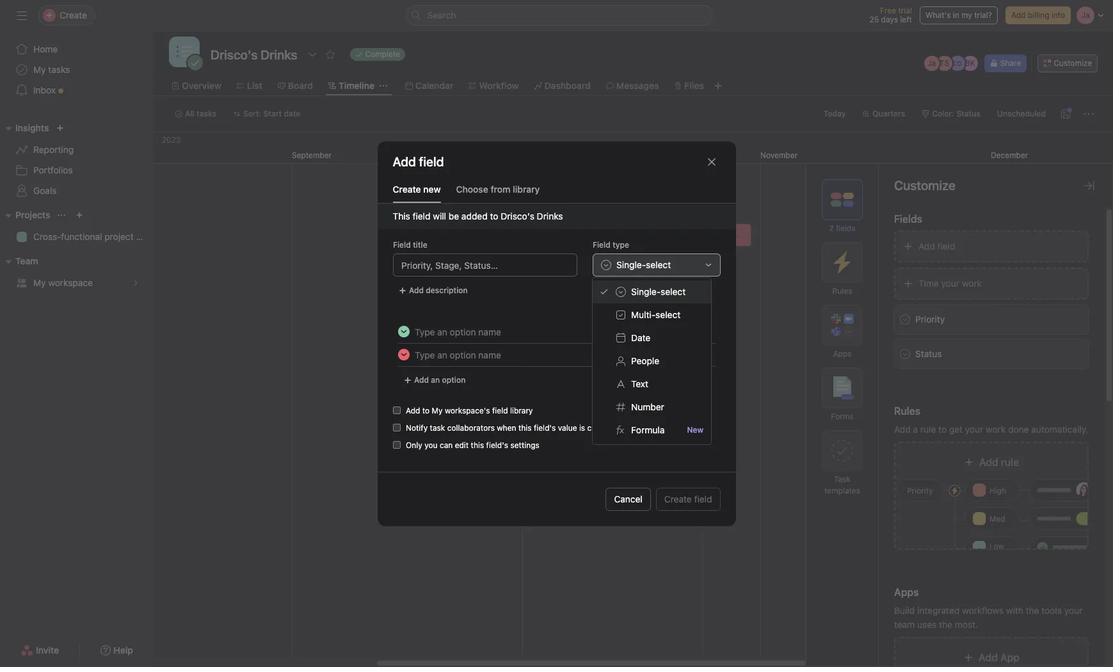 Task type: locate. For each thing, give the bounding box(es) containing it.
create for create field
[[665, 494, 692, 504]]

work left done
[[987, 424, 1007, 435]]

Only you can edit this field's settings checkbox
[[393, 441, 401, 449]]

type an option name field for remove option image
[[410, 321, 698, 342]]

type an option name field for remove option icon
[[410, 344, 698, 365]]

files
[[685, 80, 705, 91]]

create new tab panel
[[378, 203, 736, 526]]

multi-
[[632, 309, 656, 320]]

people
[[632, 356, 660, 366]]

my workspace
[[33, 277, 93, 288]]

my tasks
[[33, 64, 70, 75]]

number
[[632, 402, 665, 413]]

my up task
[[432, 406, 443, 415]]

add an option button
[[398, 371, 471, 389]]

0 vertical spatial apps
[[834, 349, 852, 359]]

your inside build integrated workflows with the tools your team uses the most.
[[1065, 605, 1083, 616]]

0 vertical spatial work
[[963, 278, 983, 289]]

2 vertical spatial to
[[939, 424, 947, 435]]

apps up "build"
[[895, 587, 920, 598]]

1 vertical spatial to
[[422, 406, 430, 415]]

single-select link
[[593, 281, 712, 304]]

select for single-select dropdown button
[[646, 259, 671, 270]]

create inside button
[[665, 494, 692, 504]]

the down integrated
[[940, 619, 953, 630]]

0 vertical spatial your
[[942, 278, 960, 289]]

1 vertical spatial the
[[940, 619, 953, 630]]

create right cancel
[[665, 494, 692, 504]]

rules down 2 fields
[[833, 286, 853, 296]]

customize up fields
[[895, 178, 956, 193]]

work down add field button at the right of page
[[963, 278, 983, 289]]

tab list
[[378, 182, 736, 203]]

what's
[[926, 10, 952, 20]]

None text field
[[208, 43, 301, 66]]

0 vertical spatial customize
[[1055, 58, 1093, 68]]

0 vertical spatial type an option name field
[[410, 321, 698, 342]]

your right tools
[[1065, 605, 1083, 616]]

multi-select link
[[593, 304, 712, 327]]

december
[[992, 151, 1029, 160]]

days
[[882, 15, 899, 24]]

1 horizontal spatial the
[[1027, 605, 1040, 616]]

library
[[513, 184, 540, 194], [510, 406, 533, 415]]

trial?
[[975, 10, 993, 20]]

add for add billing info
[[1012, 10, 1026, 20]]

add left app
[[979, 652, 999, 664]]

single- up multi-
[[632, 286, 661, 297]]

this right edit
[[471, 440, 484, 450]]

Priority, Stage, Status… text field
[[393, 253, 577, 276]]

field for this
[[413, 210, 431, 221]]

select up multi-select
[[661, 286, 686, 297]]

calendar link
[[405, 79, 454, 93]]

september
[[292, 151, 332, 160]]

add down fields
[[919, 241, 936, 252]]

priority down a
[[908, 486, 934, 496]]

reporting
[[33, 144, 74, 155]]

field inside button
[[695, 494, 713, 504]]

remove option image
[[703, 328, 711, 335]]

new
[[688, 425, 704, 435]]

this up settings
[[518, 423, 532, 433]]

my inside teams element
[[33, 277, 46, 288]]

1 horizontal spatial field
[[593, 240, 611, 250]]

low
[[990, 542, 1005, 552]]

1 horizontal spatial field's
[[534, 423, 556, 433]]

2 type an option name field from the top
[[410, 344, 698, 365]]

list image
[[177, 44, 192, 60]]

rules up a
[[895, 405, 921, 417]]

apps up forms
[[834, 349, 852, 359]]

1 type an option name field from the top
[[410, 321, 698, 342]]

this
[[518, 423, 532, 433], [471, 440, 484, 450]]

0 horizontal spatial the
[[940, 619, 953, 630]]

add left billing
[[1012, 10, 1026, 20]]

1 horizontal spatial to
[[490, 210, 499, 221]]

1 horizontal spatial customize
[[1055, 58, 1093, 68]]

goals
[[33, 185, 57, 196]]

calendar
[[416, 80, 454, 91]]

single-select up multi-select
[[632, 286, 686, 297]]

add left a
[[895, 424, 911, 435]]

uses
[[918, 619, 937, 630]]

bk
[[966, 58, 976, 68]]

add for add to my workspace's field library
[[406, 406, 420, 415]]

0 horizontal spatial to
[[422, 406, 430, 415]]

single-select up the single-select link
[[617, 259, 671, 270]]

library right from
[[513, 184, 540, 194]]

tasks
[[48, 64, 70, 75]]

drinks
[[537, 210, 563, 221]]

field's left value
[[534, 423, 556, 433]]

to right added
[[490, 210, 499, 221]]

single-
[[617, 259, 646, 270], [632, 286, 661, 297]]

1 horizontal spatial this
[[518, 423, 532, 433]]

today
[[824, 109, 846, 119]]

add rule
[[980, 457, 1020, 468]]

1 vertical spatial library
[[510, 406, 533, 415]]

create
[[393, 184, 421, 194], [665, 494, 692, 504]]

0 vertical spatial single-select
[[617, 259, 671, 270]]

customize inside dropdown button
[[1055, 58, 1093, 68]]

field
[[413, 210, 431, 221], [938, 241, 956, 252], [492, 406, 508, 415], [695, 494, 713, 504]]

0 horizontal spatial your
[[942, 278, 960, 289]]

1 field from the left
[[393, 240, 411, 250]]

1 vertical spatial single-select
[[632, 286, 686, 297]]

0 vertical spatial create
[[393, 184, 421, 194]]

your right time
[[942, 278, 960, 289]]

inbox link
[[8, 80, 146, 101]]

0 vertical spatial field's
[[534, 423, 556, 433]]

0 vertical spatial rule
[[921, 424, 937, 435]]

select up the single-select link
[[646, 259, 671, 270]]

my
[[962, 10, 973, 20]]

single- down type
[[617, 259, 646, 270]]

1 horizontal spatial rule
[[1002, 457, 1020, 468]]

1 vertical spatial rules
[[895, 405, 921, 417]]

this for edit
[[471, 440, 484, 450]]

home
[[33, 44, 58, 54]]

date
[[632, 332, 651, 343]]

the right with
[[1027, 605, 1040, 616]]

field left "title"
[[393, 240, 411, 250]]

priority up status
[[916, 314, 946, 325]]

formula
[[632, 425, 665, 436]]

rule up the high
[[1002, 457, 1020, 468]]

0 horizontal spatial field's
[[486, 440, 508, 450]]

0 horizontal spatial create
[[393, 184, 421, 194]]

team button
[[0, 254, 38, 269]]

date link
[[593, 327, 712, 350]]

insights
[[15, 122, 49, 133]]

close this dialog image
[[707, 157, 717, 167]]

1 vertical spatial my
[[33, 277, 46, 288]]

1 vertical spatial rule
[[1002, 457, 1020, 468]]

app
[[1001, 652, 1020, 664]]

0 horizontal spatial field
[[393, 240, 411, 250]]

my inside global element
[[33, 64, 46, 75]]

0 vertical spatial select
[[646, 259, 671, 270]]

your inside button
[[942, 278, 960, 289]]

create left new
[[393, 184, 421, 194]]

cancel
[[615, 494, 643, 504]]

add left an
[[414, 375, 429, 385]]

1 vertical spatial field's
[[486, 440, 508, 450]]

create inside tab list
[[393, 184, 421, 194]]

co
[[954, 58, 963, 68]]

your right get
[[966, 424, 984, 435]]

Add to My workspace's field library checkbox
[[393, 406, 401, 414]]

rule right a
[[921, 424, 937, 435]]

select inside dropdown button
[[646, 259, 671, 270]]

field for field type
[[593, 240, 611, 250]]

2 vertical spatial your
[[1065, 605, 1083, 616]]

templates
[[825, 486, 861, 496]]

1 vertical spatial create
[[665, 494, 692, 504]]

1 vertical spatial work
[[987, 424, 1007, 435]]

task
[[430, 423, 445, 433]]

field inside button
[[938, 241, 956, 252]]

cross-
[[33, 231, 61, 242]]

billing
[[1029, 10, 1050, 20]]

0 vertical spatial this
[[518, 423, 532, 433]]

a
[[914, 424, 919, 435]]

add for add description
[[409, 285, 424, 295]]

people link
[[593, 350, 712, 373]]

2 vertical spatial my
[[432, 406, 443, 415]]

0 horizontal spatial rule
[[921, 424, 937, 435]]

high
[[990, 486, 1007, 496]]

new
[[424, 184, 441, 194]]

november
[[761, 151, 798, 160]]

plan
[[136, 231, 154, 242]]

library inside create new tab panel
[[510, 406, 533, 415]]

today button
[[818, 105, 852, 123]]

field's down "when"
[[486, 440, 508, 450]]

library up notify task collaborators when this field's value is changed
[[510, 406, 533, 415]]

single- inside dropdown button
[[617, 259, 646, 270]]

0 horizontal spatial this
[[471, 440, 484, 450]]

my left tasks at the left top
[[33, 64, 46, 75]]

time your work
[[919, 278, 983, 289]]

status
[[916, 348, 943, 359]]

field left type
[[593, 240, 611, 250]]

0 horizontal spatial rules
[[833, 286, 853, 296]]

customize down info
[[1055, 58, 1093, 68]]

task templates
[[825, 475, 861, 496]]

0 vertical spatial library
[[513, 184, 540, 194]]

the
[[1027, 605, 1040, 616], [940, 619, 953, 630]]

1 vertical spatial type an option name field
[[410, 344, 698, 365]]

field's for settings
[[486, 440, 508, 450]]

will
[[433, 210, 447, 221]]

single-select button
[[593, 253, 721, 276]]

my for my workspace
[[33, 277, 46, 288]]

add up the high
[[980, 457, 999, 468]]

to up notify
[[422, 406, 430, 415]]

add for add app
[[979, 652, 999, 664]]

select down the single-select link
[[656, 309, 681, 320]]

add right add to my workspace's field library checkbox
[[406, 406, 420, 415]]

add to starred image
[[325, 49, 335, 60]]

search button
[[406, 5, 713, 26]]

1 horizontal spatial rules
[[895, 405, 921, 417]]

field for add
[[938, 241, 956, 252]]

1 horizontal spatial your
[[966, 424, 984, 435]]

1 vertical spatial this
[[471, 440, 484, 450]]

add left description
[[409, 285, 424, 295]]

fields
[[836, 224, 856, 233]]

0 horizontal spatial customize
[[895, 178, 956, 193]]

0 vertical spatial single-
[[617, 259, 646, 270]]

to
[[490, 210, 499, 221], [422, 406, 430, 415], [939, 424, 947, 435]]

info
[[1052, 10, 1066, 20]]

workflows
[[963, 605, 1004, 616]]

1 horizontal spatial apps
[[895, 587, 920, 598]]

2 vertical spatial select
[[656, 309, 681, 320]]

tab list containing create new
[[378, 182, 736, 203]]

to left get
[[939, 424, 947, 435]]

0 vertical spatial my
[[33, 64, 46, 75]]

25
[[870, 15, 880, 24]]

2 field from the left
[[593, 240, 611, 250]]

rule
[[921, 424, 937, 435], [1002, 457, 1020, 468]]

0 horizontal spatial work
[[963, 278, 983, 289]]

2 horizontal spatial your
[[1065, 605, 1083, 616]]

Type an option name field
[[410, 321, 698, 342], [410, 344, 698, 365]]

add for add field
[[919, 241, 936, 252]]

august
[[54, 151, 79, 160]]

from
[[491, 184, 511, 194]]

2 horizontal spatial to
[[939, 424, 947, 435]]

my down team
[[33, 277, 46, 288]]

add to my workspace's field library
[[406, 406, 533, 415]]

notify task collaborators when this field's value is changed
[[406, 423, 619, 433]]

rules
[[833, 286, 853, 296], [895, 405, 921, 417]]

what's in my trial?
[[926, 10, 993, 20]]

1 horizontal spatial create
[[665, 494, 692, 504]]



Task type: vqa. For each thing, say whether or not it's contained in the screenshot.
Collapse task list for this group icon
no



Task type: describe. For each thing, give the bounding box(es) containing it.
choose from library
[[456, 184, 540, 194]]

1 vertical spatial apps
[[895, 587, 920, 598]]

add field dialog
[[378, 141, 736, 526]]

this for when
[[518, 423, 532, 433]]

insights element
[[0, 117, 154, 204]]

this
[[393, 210, 410, 221]]

projects element
[[0, 204, 154, 250]]

only
[[406, 440, 422, 450]]

add for add rule
[[980, 457, 999, 468]]

0 vertical spatial priority
[[916, 314, 946, 325]]

list
[[247, 80, 263, 91]]

workflow
[[479, 80, 519, 91]]

insights button
[[0, 120, 49, 136]]

get
[[950, 424, 963, 435]]

add for add a rule to get your work done automatically.
[[895, 424, 911, 435]]

automatically.
[[1032, 424, 1089, 435]]

single-select inside dropdown button
[[617, 259, 671, 270]]

my tasks link
[[8, 60, 146, 80]]

add description button
[[393, 282, 474, 299]]

work inside time your work button
[[963, 278, 983, 289]]

1 vertical spatial customize
[[895, 178, 956, 193]]

library inside tab list
[[513, 184, 540, 194]]

board link
[[278, 79, 313, 93]]

can
[[440, 440, 453, 450]]

project
[[105, 231, 134, 242]]

title
[[413, 240, 427, 250]]

remove option image
[[703, 351, 711, 358]]

left
[[901, 15, 913, 24]]

search
[[428, 10, 456, 20]]

add app button
[[895, 637, 1090, 667]]

what's in my trial? button
[[920, 6, 999, 24]]

workflow link
[[469, 79, 519, 93]]

free trial 25 days left
[[870, 6, 913, 24]]

inbox
[[33, 85, 56, 95]]

share
[[1001, 58, 1022, 68]]

is
[[579, 423, 585, 433]]

free
[[881, 6, 897, 15]]

value
[[558, 423, 577, 433]]

projects button
[[0, 208, 50, 223]]

close details image
[[1085, 181, 1095, 191]]

0 vertical spatial to
[[490, 210, 499, 221]]

portfolios link
[[8, 160, 146, 181]]

multi-select
[[632, 309, 681, 320]]

forms
[[832, 412, 854, 421]]

med
[[990, 514, 1006, 524]]

goals link
[[8, 181, 146, 201]]

board
[[288, 80, 313, 91]]

add field
[[919, 241, 956, 252]]

my for my tasks
[[33, 64, 46, 75]]

add billing info
[[1012, 10, 1066, 20]]

add for add an option
[[414, 375, 429, 385]]

1 vertical spatial single-
[[632, 286, 661, 297]]

add a rule to get your work done automatically.
[[895, 424, 1089, 435]]

messages link
[[606, 79, 659, 93]]

field type
[[593, 240, 629, 250]]

timeline link
[[329, 79, 375, 93]]

share button
[[985, 54, 1028, 72]]

field for field title
[[393, 240, 411, 250]]

create for create new
[[393, 184, 421, 194]]

dashboard link
[[535, 79, 591, 93]]

notify
[[406, 423, 428, 433]]

1 vertical spatial select
[[661, 286, 686, 297]]

field's for value
[[534, 423, 556, 433]]

workspace's
[[445, 406, 490, 415]]

collaborators
[[447, 423, 495, 433]]

drisco's
[[501, 210, 535, 221]]

create field button
[[656, 488, 721, 511]]

my inside create new tab panel
[[432, 406, 443, 415]]

only you can edit this field's settings
[[406, 440, 540, 450]]

search list box
[[406, 5, 713, 26]]

functional
[[61, 231, 102, 242]]

select for multi-select link
[[656, 309, 681, 320]]

0 horizontal spatial apps
[[834, 349, 852, 359]]

1 vertical spatial your
[[966, 424, 984, 435]]

files link
[[675, 79, 705, 93]]

tools
[[1042, 605, 1063, 616]]

cancel button
[[606, 488, 651, 511]]

added
[[462, 210, 488, 221]]

field for create
[[695, 494, 713, 504]]

with
[[1007, 605, 1024, 616]]

cross-functional project plan link
[[8, 227, 154, 247]]

text
[[632, 379, 649, 389]]

be
[[449, 210, 459, 221]]

cross-functional project plan
[[33, 231, 154, 242]]

add field
[[393, 154, 444, 169]]

in
[[954, 10, 960, 20]]

1 horizontal spatial work
[[987, 424, 1007, 435]]

timeline
[[339, 80, 375, 91]]

team
[[895, 619, 916, 630]]

hide sidebar image
[[17, 10, 27, 20]]

add description
[[409, 285, 468, 295]]

team
[[15, 256, 38, 266]]

teams element
[[0, 250, 154, 296]]

reporting link
[[8, 140, 146, 160]]

ts
[[940, 58, 950, 68]]

Notify task collaborators when this field's value is changed checkbox
[[393, 424, 401, 431]]

number link
[[593, 396, 712, 419]]

messages
[[617, 80, 659, 91]]

an
[[431, 375, 440, 385]]

trial
[[899, 6, 913, 15]]

0 vertical spatial rules
[[833, 286, 853, 296]]

choose
[[456, 184, 489, 194]]

integrated
[[918, 605, 960, 616]]

build integrated workflows with the tools your team uses the most.
[[895, 605, 1083, 630]]

1 vertical spatial priority
[[908, 486, 934, 496]]

dashboard
[[545, 80, 591, 91]]

home link
[[8, 39, 146, 60]]

field title
[[393, 240, 427, 250]]

global element
[[0, 31, 154, 108]]

add field button
[[895, 231, 1090, 263]]

0 vertical spatial the
[[1027, 605, 1040, 616]]



